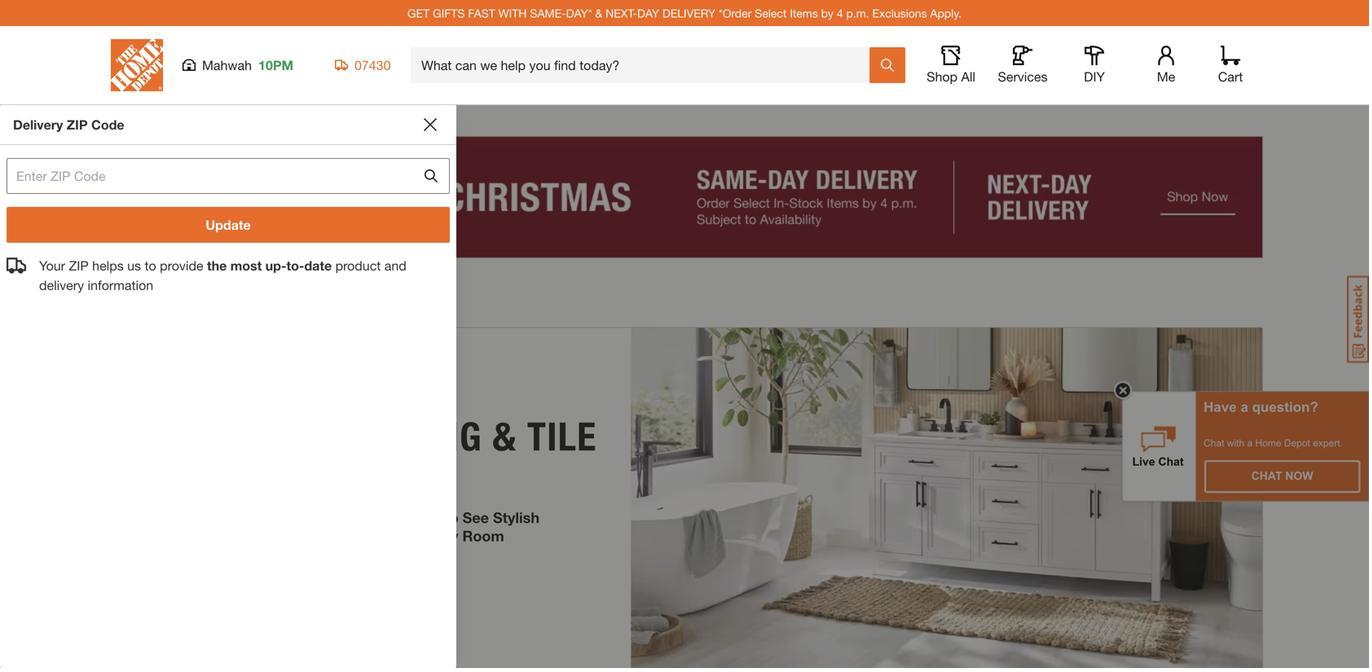 Task type: vqa. For each thing, say whether or not it's contained in the screenshot.
CONCRETE CALCULATOR
no



Task type: describe. For each thing, give the bounding box(es) containing it.
us
[[127, 258, 141, 273]]

flooring & tile trends
[[319, 413, 597, 500]]

selections
[[319, 527, 392, 545]]

0 vertical spatial to
[[145, 258, 156, 273]]

chat now link
[[1206, 461, 1360, 492]]

0 vertical spatial &
[[595, 6, 603, 20]]

product and delivery information
[[39, 258, 407, 293]]

zip for helps
[[69, 258, 89, 273]]

& inside flooring & tile trends
[[493, 413, 517, 461]]

next-
[[606, 6, 637, 20]]

diy
[[1084, 69, 1105, 84]]

07430
[[355, 57, 391, 73]]

code
[[91, 117, 124, 132]]

to-
[[286, 258, 304, 273]]

and
[[385, 258, 407, 273]]

helps
[[92, 258, 124, 273]]

delivery
[[39, 278, 84, 293]]

most
[[230, 258, 262, 273]]

information
[[88, 278, 153, 293]]

the
[[207, 258, 227, 273]]

shop all button
[[925, 46, 977, 85]]

shop all
[[927, 69, 976, 84]]

day
[[637, 6, 659, 20]]

update button
[[7, 207, 450, 243]]

have a question?
[[1204, 399, 1319, 415]]

chat now
[[1252, 470, 1314, 483]]

sponsored banner image
[[106, 136, 1264, 258]]

provide
[[160, 258, 203, 273]]

shop
[[927, 69, 958, 84]]

view our catalog to see stylish selections for every room
[[319, 509, 540, 545]]

update
[[206, 217, 251, 233]]

delivery zip code
[[13, 117, 124, 132]]

same-
[[530, 6, 566, 20]]

delivery
[[663, 6, 716, 20]]

by
[[821, 6, 834, 20]]

me
[[1157, 69, 1176, 84]]

see
[[463, 509, 489, 527]]

room
[[462, 527, 504, 545]]

services
[[998, 69, 1048, 84]]

every
[[420, 527, 458, 545]]

*order
[[719, 6, 752, 20]]

chat with a home depot expert.
[[1204, 438, 1343, 449]]

items
[[790, 6, 818, 20]]

0 vertical spatial a
[[1241, 399, 1249, 415]]

trends
[[319, 452, 449, 500]]

4
[[837, 6, 843, 20]]

get
[[408, 6, 430, 20]]

the home depot logo image
[[111, 39, 163, 91]]

up-
[[265, 258, 286, 273]]

chat
[[1252, 470, 1283, 483]]



Task type: locate. For each thing, give the bounding box(es) containing it.
with
[[499, 6, 527, 20]]

10pm
[[258, 57, 293, 73]]

with
[[1227, 438, 1245, 449]]

home down the home depot logo
[[106, 115, 141, 131]]

a
[[1241, 399, 1249, 415], [1248, 438, 1253, 449]]

stylish
[[493, 509, 540, 527]]

mahwah
[[202, 57, 252, 73]]

flooring
[[106, 268, 270, 315]]

zip up 'delivery'
[[69, 258, 89, 273]]

home left depot
[[1256, 438, 1282, 449]]

diy button
[[1069, 46, 1121, 85]]

delivery
[[13, 117, 63, 132]]

catalog
[[386, 509, 440, 527]]

07430 button
[[335, 57, 391, 73]]

0 horizontal spatial home
[[106, 115, 141, 131]]

a right with
[[1248, 438, 1253, 449]]

to right us
[[145, 258, 156, 273]]

product
[[336, 258, 381, 273]]

& right "day*"
[[595, 6, 603, 20]]

zip left code
[[67, 117, 88, 132]]

mahwah 10pm
[[202, 57, 293, 73]]

drawer close image
[[424, 118, 437, 131]]

1 vertical spatial home
[[1256, 438, 1282, 449]]

select
[[755, 6, 787, 20]]

now
[[1286, 470, 1314, 483]]

for
[[396, 527, 415, 545]]

your
[[39, 258, 65, 273]]

feedback link image
[[1347, 276, 1369, 364]]

home
[[106, 115, 141, 131], [1256, 438, 1282, 449]]

all
[[961, 69, 976, 84]]

image for flooring & tile trends image
[[631, 328, 1263, 668]]

p.m.
[[847, 6, 869, 20]]

to up every
[[445, 509, 459, 527]]

date
[[304, 258, 332, 273]]

flooring
[[319, 413, 482, 461]]

exclusions
[[873, 6, 927, 20]]

0 horizontal spatial to
[[145, 258, 156, 273]]

1 vertical spatial &
[[493, 413, 517, 461]]

me button
[[1140, 46, 1193, 85]]

0 vertical spatial home
[[106, 115, 141, 131]]

1 horizontal spatial to
[[445, 509, 459, 527]]

view
[[319, 509, 352, 527]]

a right have
[[1241, 399, 1249, 415]]

cart
[[1218, 69, 1243, 84]]

depot
[[1284, 438, 1311, 449]]

chat
[[1204, 438, 1225, 449]]

get gifts fast with same-day* & next-day delivery *order select items by 4 p.m. exclusions apply.
[[408, 6, 962, 20]]

0 vertical spatial zip
[[67, 117, 88, 132]]

gifts
[[433, 6, 465, 20]]

1 horizontal spatial home
[[1256, 438, 1282, 449]]

to
[[145, 258, 156, 273], [445, 509, 459, 527]]

tile
[[527, 413, 597, 461]]

zip for code
[[67, 117, 88, 132]]

have
[[1204, 399, 1237, 415]]

0 horizontal spatial &
[[493, 413, 517, 461]]

fast
[[468, 6, 495, 20]]

1 vertical spatial zip
[[69, 258, 89, 273]]

apply.
[[930, 6, 962, 20]]

services button
[[997, 46, 1049, 85]]

day*
[[566, 6, 592, 20]]

Enter ZIP Code telephone field
[[7, 158, 422, 194]]

1 vertical spatial to
[[445, 509, 459, 527]]

cart link
[[1213, 46, 1249, 85]]

What can we help you find today? search field
[[421, 48, 869, 82]]

zip
[[67, 117, 88, 132], [69, 258, 89, 273]]

&
[[595, 6, 603, 20], [493, 413, 517, 461]]

& left tile
[[493, 413, 517, 461]]

question?
[[1253, 399, 1319, 415]]

1 horizontal spatial &
[[595, 6, 603, 20]]

home link
[[106, 115, 141, 131]]

your zip helps us to provide the most up-to-date
[[39, 258, 336, 273]]

to inside view our catalog to see stylish selections for every room
[[445, 509, 459, 527]]

1 vertical spatial a
[[1248, 438, 1253, 449]]

our
[[356, 509, 382, 527]]

expert.
[[1313, 438, 1343, 449]]



